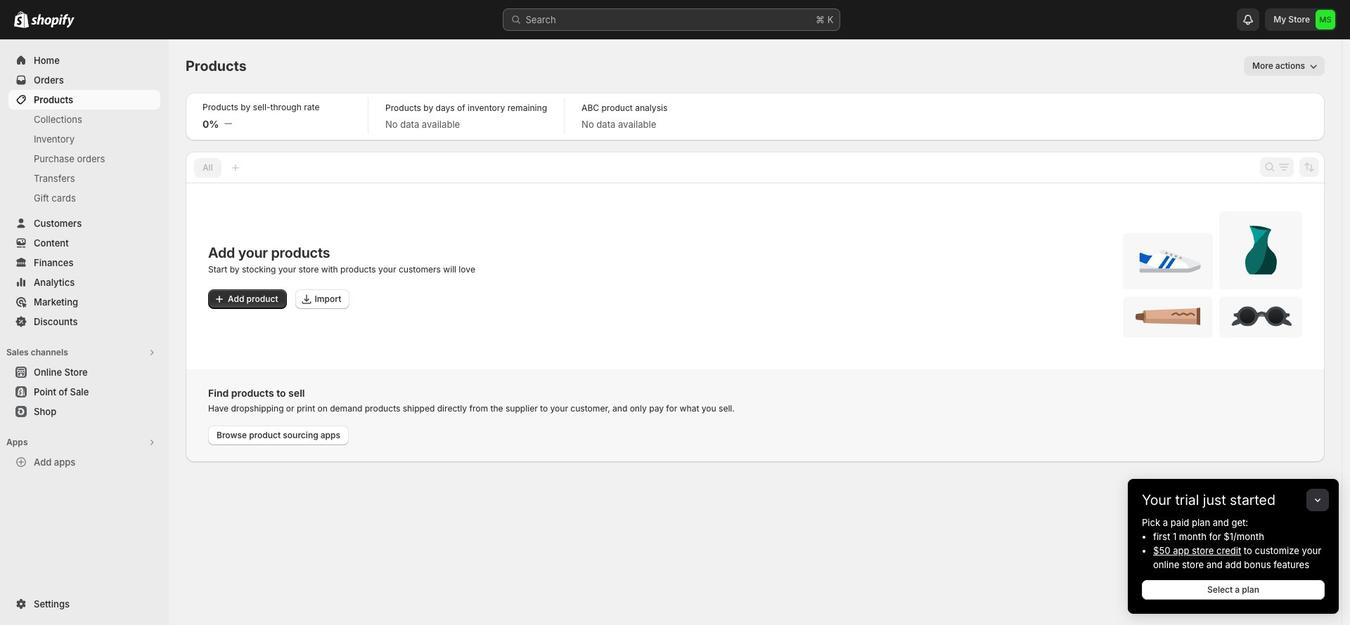 Task type: describe. For each thing, give the bounding box(es) containing it.
start by stocking your store with products your customers will love image
[[1123, 212, 1302, 338]]

1 horizontal spatial shopify image
[[31, 14, 75, 28]]



Task type: vqa. For each thing, say whether or not it's contained in the screenshot.
My Store 'image' on the top right of page
yes



Task type: locate. For each thing, give the bounding box(es) containing it.
my store image
[[1316, 10, 1335, 30]]

0 horizontal spatial shopify image
[[14, 11, 29, 28]]

shopify image
[[14, 11, 29, 28], [31, 14, 75, 28]]



